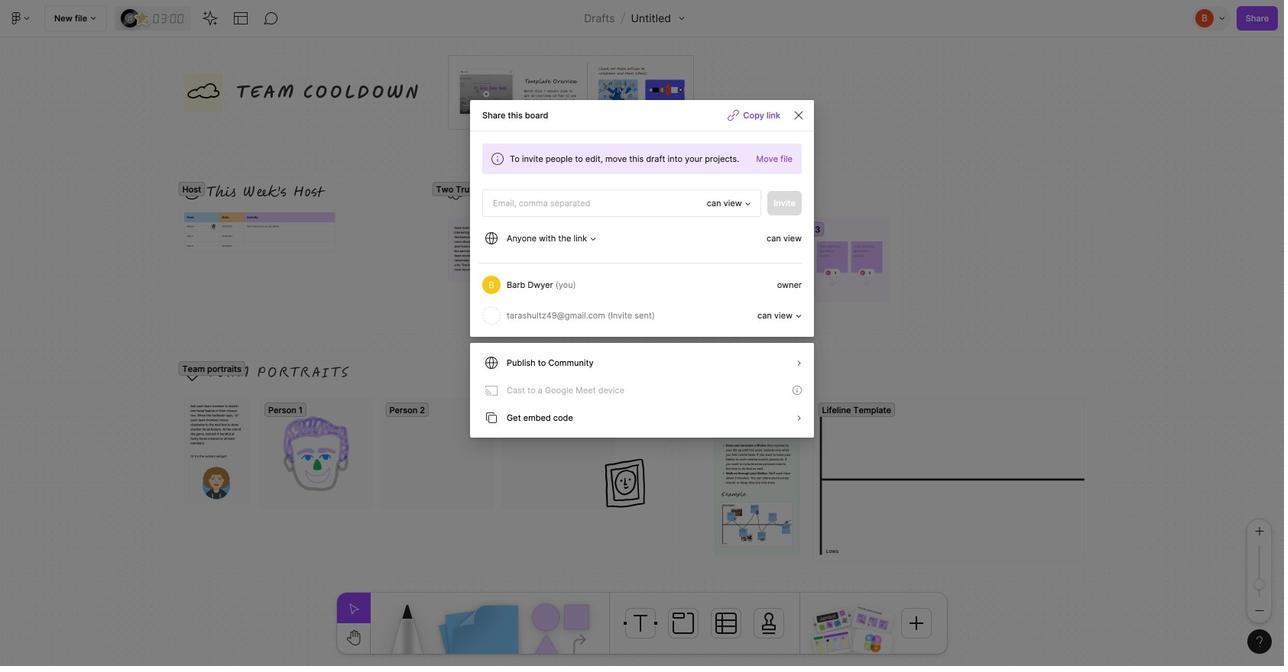 Task type: describe. For each thing, give the bounding box(es) containing it.
Email, comma separated text field
[[487, 194, 705, 212]]

team cooldown image
[[852, 605, 894, 637]]

product team retrospective image
[[812, 629, 853, 658]]

view comments image
[[264, 11, 279, 26]]



Task type: locate. For each thing, give the bounding box(es) containing it.
None field
[[482, 189, 761, 217]]

dialog
[[470, 100, 814, 438]]

marketing mix image
[[852, 629, 894, 658]]

main toolbar region
[[0, 0, 1284, 37]]



Task type: vqa. For each thing, say whether or not it's contained in the screenshot.
WEEKLY TEAM COOLDOWN image on the top of page
no



